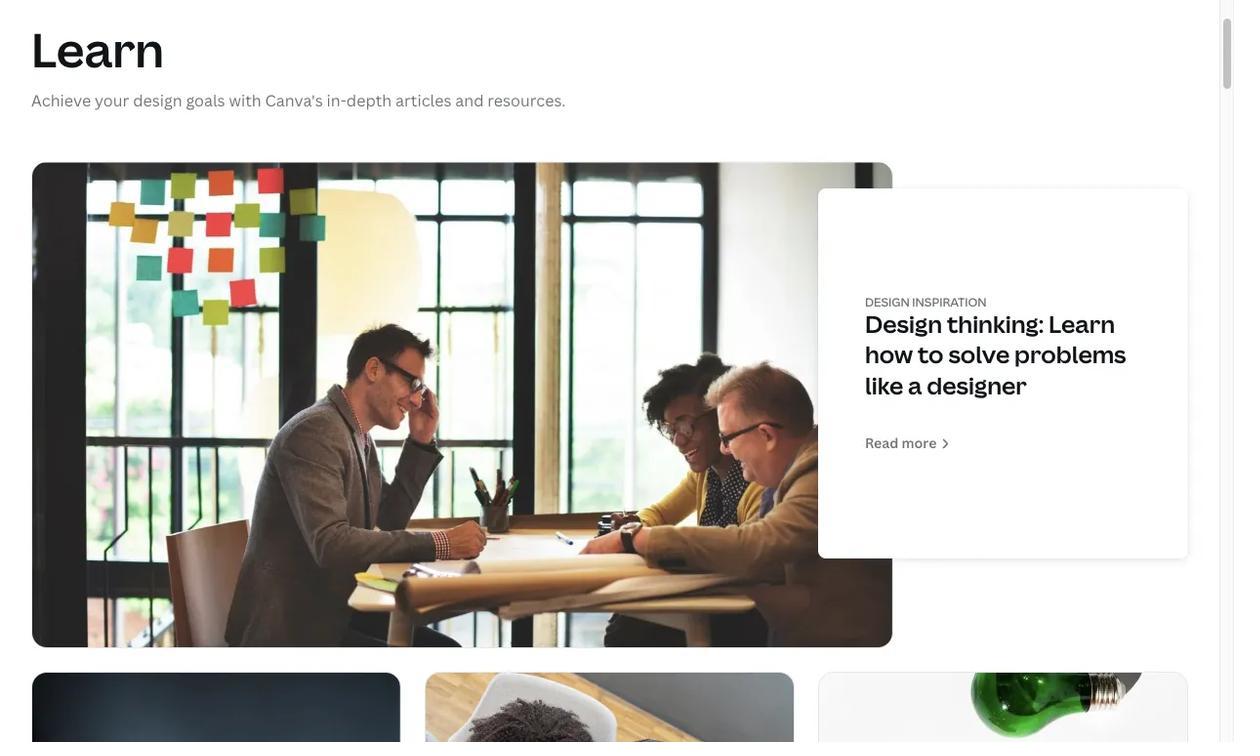 Task type: describe. For each thing, give the bounding box(es) containing it.
design thinking: learn how to solve problems like a designer
[[865, 308, 1127, 401]]

thinking:
[[947, 308, 1044, 340]]

your
[[95, 90, 129, 111]]

inspiration
[[913, 293, 987, 310]]

design inspiration link
[[865, 293, 987, 310]]

with
[[229, 90, 261, 111]]

read more
[[865, 433, 937, 452]]

achieve
[[31, 90, 91, 111]]

read
[[865, 433, 899, 452]]

solve
[[949, 339, 1010, 370]]

design for design inspiration
[[865, 293, 910, 310]]

untitleddesign13 image
[[426, 673, 794, 742]]

to
[[918, 339, 944, 370]]

more
[[902, 433, 937, 452]]

learn achieve your design goals with canva's in-depth articles and resources.
[[31, 17, 566, 111]]

design for design thinking: learn how to solve problems like a designer
[[865, 308, 943, 340]]

like
[[865, 369, 904, 401]]

brand building image
[[820, 673, 1188, 742]]



Task type: vqa. For each thing, say whether or not it's contained in the screenshot.
Learn
yes



Task type: locate. For each thing, give the bounding box(es) containing it.
articles
[[396, 90, 452, 111]]

design inside design thinking: learn how to solve problems like a designer
[[865, 308, 943, 340]]

learn up your
[[31, 17, 164, 81]]

canva's
[[265, 90, 323, 111]]

design thinking image
[[32, 163, 893, 648]]

2 design from the top
[[865, 308, 943, 340]]

design inspiration
[[865, 293, 987, 310]]

faizur rehman phpzdehn6os unsplash1 image
[[32, 673, 400, 742]]

learn
[[31, 17, 164, 81], [1049, 308, 1116, 340]]

a
[[908, 369, 923, 401]]

designer
[[927, 369, 1027, 401]]

learn inside learn achieve your design goals with canva's in-depth articles and resources.
[[31, 17, 164, 81]]

goals
[[186, 90, 225, 111]]

0 vertical spatial learn
[[31, 17, 164, 81]]

1 horizontal spatial learn
[[1049, 308, 1116, 340]]

learn inside design thinking: learn how to solve problems like a designer
[[1049, 308, 1116, 340]]

0 horizontal spatial learn
[[31, 17, 164, 81]]

resources.
[[488, 90, 566, 111]]

problems
[[1015, 339, 1127, 370]]

depth
[[347, 90, 392, 111]]

design
[[865, 293, 910, 310], [865, 308, 943, 340]]

in-
[[327, 90, 347, 111]]

1 vertical spatial learn
[[1049, 308, 1116, 340]]

1 design from the top
[[865, 293, 910, 310]]

learn right thinking:
[[1049, 308, 1116, 340]]

and
[[455, 90, 484, 111]]

design
[[133, 90, 182, 111]]

how
[[865, 339, 914, 370]]



